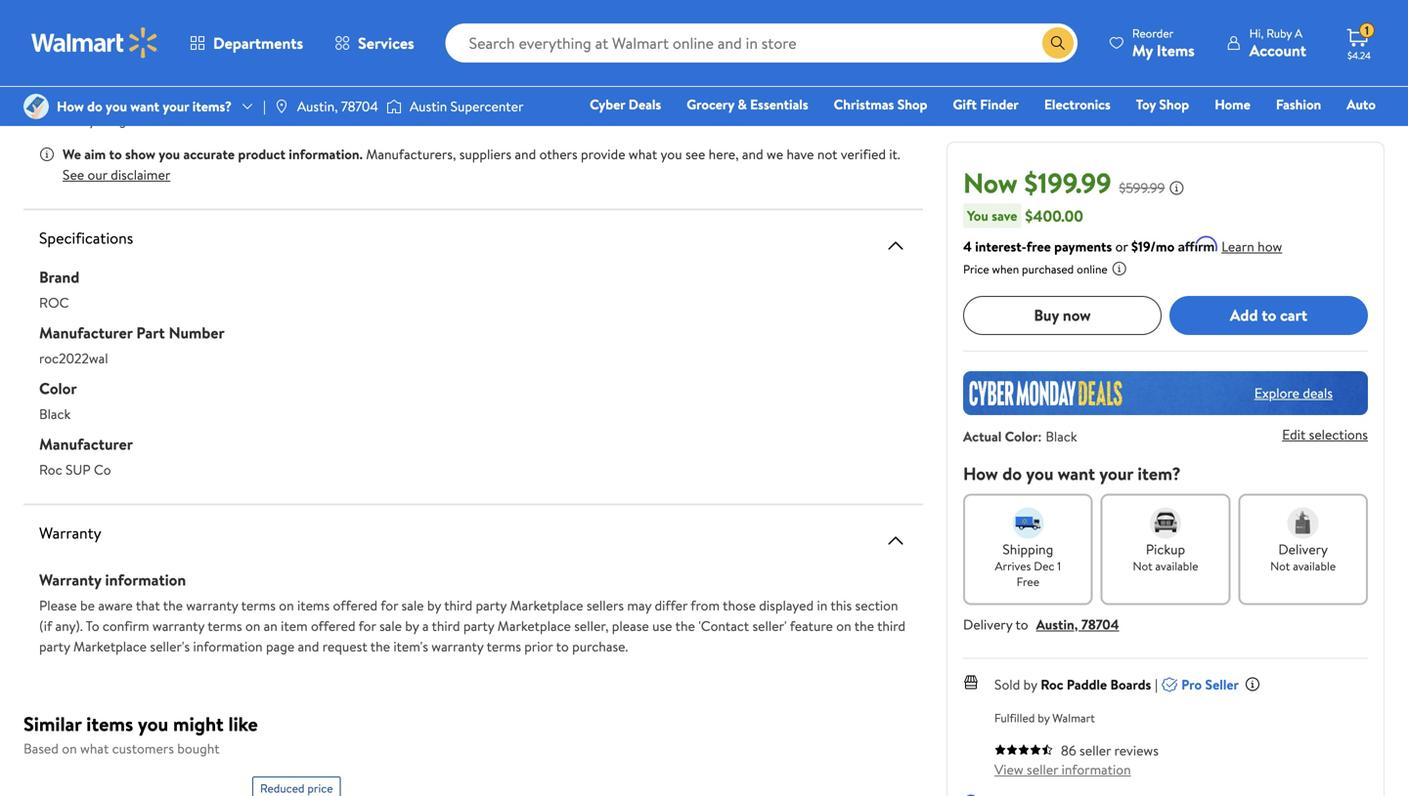 Task type: locate. For each thing, give the bounding box(es) containing it.
shop for christmas shop
[[897, 95, 927, 114]]

0 horizontal spatial  image
[[23, 94, 49, 119]]

1 horizontal spatial seller
[[1080, 741, 1111, 760]]

to inside warranty information please be aware that the warranty terms on items offered for sale by third party marketplace sellers may differ from those displayed in this section (if any). to confirm warranty terms on an item offered for sale by a third party marketplace seller, please use the 'contact seller' feature on the third party marketplace seller's information page and request the item's warranty terms prior to purchase.
[[556, 638, 569, 657]]

a right with
[[219, 59, 225, 78]]

everything up 'austin, 78704'
[[300, 76, 363, 95]]

aware
[[98, 596, 133, 616]]

not inside pickup not available
[[1133, 558, 1152, 575]]

only
[[377, 42, 402, 61]]

warranty inside warranty information please be aware that the warranty terms on items offered for sale by third party marketplace sellers may differ from those displayed in this section (if any). to confirm warranty terms on an item offered for sale by a third party marketplace seller, please use the 'contact seller' feature on the third party marketplace seller's information page and request the item's warranty terms prior to purchase.
[[39, 570, 101, 591]]

1 vertical spatial want
[[1058, 462, 1095, 486]]

1 vertical spatial what
[[80, 740, 109, 759]]

1 vertical spatial roc
[[1041, 675, 1063, 694]]

online
[[1077, 261, 1108, 277]]

cyber monday deals image
[[963, 371, 1368, 415]]

delivery to austin, 78704
[[963, 615, 1119, 634]]

0 horizontal spatial available
[[1155, 558, 1198, 575]]

what right provide at the top of the page
[[629, 145, 657, 164]]

how do you want your item?
[[963, 462, 1181, 486]]

1 vertical spatial offered
[[311, 617, 355, 636]]

or
[[1115, 237, 1128, 256]]

want down the actual color : black
[[1058, 462, 1095, 486]]

0 horizontal spatial a
[[219, 59, 225, 78]]

color
[[39, 378, 77, 399], [1005, 427, 1038, 446]]

 image down 'has'
[[274, 99, 289, 114]]

1 available from the left
[[1155, 558, 1198, 575]]

by inside our extra wide design creates an incredible all-around board for riders of all skill levels. these kits can be used in the ocean, freshwater lakes, and rivers. our board is an industry-leading weight of only 17.5 pounds—that's 20% lighter than competitors'. board dimensions are 10'6" long by 33" wide and 6" thick with a weight limit of 350 pounds. pets love them too our premium paddle board package has everything you need to enjoy your day on the water including: your board, collapsible aluminum paddle, removable fin, coil safety leash, hand pump, waterproof bag for essentials such as cell phone and keys, and an upgraded backpack to hold everything
[[887, 42, 901, 61]]

wide right extra
[[123, 25, 150, 44]]

board left is
[[153, 42, 187, 61]]

explore deals
[[1254, 384, 1333, 403]]

upgraded
[[705, 93, 761, 112]]

|
[[263, 97, 266, 116], [1155, 675, 1158, 694]]

an up page at the left
[[264, 617, 277, 636]]

learn more about strikethrough prices image
[[1169, 180, 1184, 196]]

edit
[[1282, 425, 1306, 444]]

our right rivers.
[[126, 42, 150, 61]]

to up austin
[[424, 76, 437, 95]]

toy
[[1136, 95, 1156, 114]]

to right prior
[[556, 638, 569, 657]]

items
[[1157, 40, 1195, 61]]

black right :
[[1046, 427, 1077, 446]]

2 vertical spatial marketplace
[[73, 638, 147, 657]]

hi, ruby a account
[[1249, 25, 1306, 61]]

pro
[[1181, 675, 1202, 694]]

1 horizontal spatial |
[[1155, 675, 1158, 694]]

extra
[[89, 25, 120, 44]]

0 vertical spatial roc
[[39, 461, 62, 480]]

0 horizontal spatial how
[[57, 97, 84, 116]]

available
[[1155, 558, 1198, 575], [1293, 558, 1336, 575]]

sup
[[65, 461, 91, 480]]

0 vertical spatial 1
[[1365, 22, 1369, 39]]

1 vertical spatial warranty
[[39, 570, 101, 591]]

a inside our extra wide design creates an incredible all-around board for riders of all skill levels. these kits can be used in the ocean, freshwater lakes, and rivers. our board is an industry-leading weight of only 17.5 pounds—that's 20% lighter than competitors'. board dimensions are 10'6" long by 33" wide and 6" thick with a weight limit of 350 pounds. pets love them too our premium paddle board package has everything you need to enjoy your day on the water including: your board, collapsible aluminum paddle, removable fin, coil safety leash, hand pump, waterproof bag for essentials such as cell phone and keys, and an upgraded backpack to hold everything
[[219, 59, 225, 78]]

how down actual
[[963, 462, 998, 486]]

are
[[805, 42, 823, 61]]

leading
[[272, 42, 315, 61]]

color down roc2022wal
[[39, 378, 77, 399]]

on inside similar items you might like based on what customers bought
[[62, 740, 77, 759]]

of left all
[[479, 25, 491, 44]]

350
[[317, 59, 340, 78]]

manufacturer up sup
[[39, 434, 133, 455]]

want down paddle
[[130, 97, 159, 116]]

1 shop from the left
[[897, 95, 927, 114]]

0 horizontal spatial want
[[130, 97, 159, 116]]

0 horizontal spatial do
[[87, 97, 102, 116]]

do down 'premium'
[[87, 97, 102, 116]]

the down the section
[[854, 617, 874, 636]]

0 vertical spatial manufacturer
[[39, 322, 133, 344]]

0 vertical spatial do
[[87, 97, 102, 116]]

1 horizontal spatial want
[[1058, 462, 1095, 486]]

legal information image
[[1111, 261, 1127, 276]]

1 horizontal spatial available
[[1293, 558, 1336, 575]]

(if
[[39, 617, 52, 636]]

intent image for pickup image
[[1150, 508, 1181, 539]]

view seller information link
[[994, 760, 1131, 780]]

0 vertical spatial items
[[297, 596, 330, 616]]

0 horizontal spatial roc
[[39, 461, 62, 480]]

freshwater
[[787, 25, 851, 44]]

2 vertical spatial party
[[39, 638, 70, 657]]

0 vertical spatial |
[[263, 97, 266, 116]]

an inside warranty information please be aware that the warranty terms on items offered for sale by third party marketplace sellers may differ from those displayed in this section (if any). to confirm warranty terms on an item offered for sale by a third party marketplace seller, please use the 'contact seller' feature on the third party marketplace seller's information page and request the item's warranty terms prior to purchase.
[[264, 617, 277, 636]]

0 vertical spatial in
[[709, 25, 719, 44]]

0 vertical spatial black
[[39, 405, 71, 424]]

finder
[[980, 95, 1019, 114]]

items inside similar items you might like based on what customers bought
[[86, 711, 133, 738]]

1 horizontal spatial information
[[193, 638, 263, 657]]

free
[[1026, 237, 1051, 256]]

brand roc manufacturer part number roc2022wal color black manufacturer roc sup co
[[39, 266, 225, 480]]

1 vertical spatial 1
[[1057, 558, 1061, 575]]

0 horizontal spatial austin,
[[297, 97, 338, 116]]

be inside warranty information please be aware that the warranty terms on items offered for sale by third party marketplace sellers may differ from those displayed in this section (if any). to confirm warranty terms on an item offered for sale by a third party marketplace seller, please use the 'contact seller' feature on the third party marketplace seller's information page and request the item's warranty terms prior to purchase.
[[80, 596, 95, 616]]

0 horizontal spatial delivery
[[963, 615, 1012, 634]]

can
[[636, 25, 657, 44]]

you up customers
[[138, 711, 168, 738]]

1 horizontal spatial everything
[[300, 76, 363, 95]]

and left deals
[[606, 93, 628, 112]]

be
[[660, 25, 675, 44], [80, 596, 95, 616]]

a
[[219, 59, 225, 78], [422, 617, 429, 636]]

seller
[[1205, 675, 1239, 694]]

everything up aim
[[63, 110, 126, 130]]

4.7442 stars out of 5, based on 86 seller reviews element
[[994, 744, 1053, 756]]

to inside button
[[1262, 305, 1276, 326]]

1 vertical spatial color
[[1005, 427, 1038, 446]]

in right used
[[709, 25, 719, 44]]

1 horizontal spatial be
[[660, 25, 675, 44]]

2 horizontal spatial of
[[479, 25, 491, 44]]

cyber deals
[[590, 95, 661, 114]]

0 vertical spatial warranty
[[39, 523, 101, 544]]

0 horizontal spatial 78704
[[341, 97, 378, 116]]

when
[[992, 261, 1019, 277]]

see
[[63, 165, 84, 184]]

0 horizontal spatial |
[[263, 97, 266, 116]]

in
[[709, 25, 719, 44], [817, 596, 827, 616]]

pro seller info image
[[1245, 677, 1260, 693]]

0 vertical spatial 78704
[[341, 97, 378, 116]]

to left the cart
[[1262, 305, 1276, 326]]

backpack
[[764, 93, 819, 112]]

available down intent image for delivery
[[1293, 558, 1336, 575]]

1 not from the left
[[1133, 558, 1152, 575]]

color right actual
[[1005, 427, 1038, 446]]

removable
[[63, 93, 125, 112]]

1 vertical spatial black
[[1046, 427, 1077, 446]]

to left the hold
[[822, 93, 835, 112]]

1 up $4.24
[[1365, 22, 1369, 39]]

1 horizontal spatial items
[[297, 596, 330, 616]]

1 vertical spatial delivery
[[963, 615, 1012, 634]]

0 horizontal spatial information
[[105, 570, 186, 591]]

your
[[475, 76, 501, 95], [666, 76, 693, 95], [163, 97, 189, 116], [1099, 462, 1133, 486]]

| down package
[[263, 97, 266, 116]]

account
[[1249, 40, 1306, 61]]

seller down the 4.7442 stars out of 5, based on 86 seller reviews element
[[1027, 760, 1058, 780]]

delivery down intent image for delivery
[[1278, 540, 1328, 559]]

fin,
[[128, 93, 147, 112]]

aluminum
[[802, 76, 859, 95]]

 image left removable
[[23, 94, 49, 119]]

warranty image
[[884, 529, 907, 553]]

how down 33"
[[57, 97, 84, 116]]

1 horizontal spatial in
[[817, 596, 827, 616]]

warranty
[[39, 523, 101, 544], [39, 570, 101, 591]]

this
[[831, 596, 852, 616]]

view
[[994, 760, 1023, 780]]

your down paddle
[[163, 97, 189, 116]]

shop up registry "link"
[[1159, 95, 1189, 114]]

delivery
[[1278, 540, 1328, 559], [963, 615, 1012, 634]]

and inside warranty information please be aware that the warranty terms on items offered for sale by third party marketplace sellers may differ from those displayed in this section (if any). to confirm warranty terms on an item offered for sale by a third party marketplace seller, please use the 'contact seller' feature on the third party marketplace seller's information page and request the item's warranty terms prior to purchase.
[[298, 638, 319, 657]]

 image for austin, 78704
[[274, 99, 289, 114]]

black down roc2022wal
[[39, 405, 71, 424]]

1 vertical spatial how
[[963, 462, 998, 486]]

board up items?
[[188, 76, 222, 95]]

0 vertical spatial want
[[130, 97, 159, 116]]

walmart
[[1052, 710, 1095, 727]]

warranty up please
[[39, 570, 101, 591]]

2 vertical spatial warranty
[[432, 638, 483, 657]]

1 horizontal spatial 78704
[[1081, 615, 1119, 634]]

how for how do you want your item?
[[963, 462, 998, 486]]

to right aim
[[109, 145, 122, 164]]

terms left prior
[[487, 638, 521, 657]]

1 vertical spatial items
[[86, 711, 133, 738]]

manufacturer up roc2022wal
[[39, 322, 133, 344]]

a up item's
[[422, 617, 429, 636]]

board up pets
[[383, 25, 418, 44]]

not down "intent image for pickup"
[[1133, 558, 1152, 575]]

gift
[[953, 95, 977, 114]]

on right based
[[62, 740, 77, 759]]

austin, 78704 button
[[1036, 615, 1119, 634]]

0 vertical spatial terms
[[241, 596, 276, 616]]

 image
[[23, 94, 49, 119], [386, 97, 402, 116], [274, 99, 289, 114]]

0 horizontal spatial seller
[[1027, 760, 1058, 780]]

1 vertical spatial do
[[1002, 462, 1022, 486]]

for up request
[[358, 617, 376, 636]]

0 horizontal spatial what
[[80, 740, 109, 759]]

be right can at left
[[660, 25, 675, 44]]

for up item's
[[381, 596, 398, 616]]

$19/mo
[[1131, 237, 1175, 256]]

want for item?
[[1058, 462, 1095, 486]]

need
[[391, 76, 421, 95]]

home link
[[1206, 94, 1259, 115]]

in left the this
[[817, 596, 827, 616]]

0 vertical spatial marketplace
[[510, 596, 583, 616]]

differ
[[655, 596, 687, 616]]

1 vertical spatial everything
[[63, 110, 126, 130]]

roc inside brand roc manufacturer part number roc2022wal color black manufacturer roc sup co
[[39, 461, 62, 480]]

not down intent image for delivery
[[1270, 558, 1290, 575]]

1 horizontal spatial a
[[422, 617, 429, 636]]

0 horizontal spatial be
[[80, 596, 95, 616]]

shop right christmas
[[897, 95, 927, 114]]

1 horizontal spatial delivery
[[1278, 540, 1328, 559]]

you inside similar items you might like based on what customers bought
[[138, 711, 168, 738]]

0 horizontal spatial not
[[1133, 558, 1152, 575]]

do down the actual color : black
[[1002, 462, 1022, 486]]

delivery up sold
[[963, 615, 1012, 634]]

our left 'premium'
[[63, 76, 86, 95]]

2 available from the left
[[1293, 558, 1336, 575]]

1 vertical spatial wide
[[86, 59, 114, 78]]

1 vertical spatial in
[[817, 596, 827, 616]]

you save $400.00
[[967, 205, 1083, 227]]

1 horizontal spatial shop
[[1159, 95, 1189, 114]]

austin, down 350
[[297, 97, 338, 116]]

limit
[[272, 59, 298, 78]]

0 horizontal spatial everything
[[63, 110, 126, 130]]

delivery inside delivery not available
[[1278, 540, 1328, 559]]

now $199.99
[[963, 164, 1111, 202]]

color inside brand roc manufacturer part number roc2022wal color black manufacturer roc sup co
[[39, 378, 77, 399]]

be up to
[[80, 596, 95, 616]]

$4.24
[[1347, 49, 1371, 62]]

do for how do you want your items?
[[87, 97, 102, 116]]

pounds—that's
[[429, 42, 514, 61]]

you
[[967, 206, 988, 225]]

buy
[[1034, 305, 1059, 326]]

wide down 'walmart' image at the top of the page
[[86, 59, 114, 78]]

0 horizontal spatial in
[[709, 25, 719, 44]]

fashion
[[1276, 95, 1321, 114]]

0 horizontal spatial weight
[[229, 59, 268, 78]]

0 vertical spatial be
[[660, 25, 675, 44]]

1 horizontal spatial black
[[1046, 427, 1077, 446]]

now
[[963, 164, 1018, 202]]

2 shop from the left
[[1159, 95, 1189, 114]]

terms up page at the left
[[241, 596, 276, 616]]

information
[[105, 570, 186, 591], [193, 638, 263, 657], [1061, 760, 1131, 780]]

1 vertical spatial terms
[[207, 617, 242, 636]]

0 vertical spatial delivery
[[1278, 540, 1328, 559]]

your left board,
[[666, 76, 693, 95]]

in inside our extra wide design creates an incredible all-around board for riders of all skill levels. these kits can be used in the ocean, freshwater lakes, and rivers. our board is an industry-leading weight of only 17.5 pounds—that's 20% lighter than competitors'. board dimensions are 10'6" long by 33" wide and 6" thick with a weight limit of 350 pounds. pets love them too our premium paddle board package has everything you need to enjoy your day on the water including: your board, collapsible aluminum paddle, removable fin, coil safety leash, hand pump, waterproof bag for essentials such as cell phone and keys, and an upgraded backpack to hold everything
[[709, 25, 719, 44]]

terms left item
[[207, 617, 242, 636]]

0 vertical spatial wide
[[123, 25, 150, 44]]

displayed
[[759, 596, 814, 616]]

0 horizontal spatial items
[[86, 711, 133, 738]]

how for how do you want your items?
[[57, 97, 84, 116]]

on left item
[[245, 617, 260, 636]]

0 vertical spatial what
[[629, 145, 657, 164]]

auto
[[1347, 95, 1376, 114]]

collapsible
[[737, 76, 799, 95]]

what inside we aim to show you accurate product information. manufacturers, suppliers and others provide what you see here, and we have not verified it. see our disclaimer
[[629, 145, 657, 164]]

our
[[88, 165, 107, 184]]

accurate
[[183, 145, 235, 164]]

here,
[[709, 145, 739, 164]]

78704 up paddle
[[1081, 615, 1119, 634]]

available down "intent image for pickup"
[[1155, 558, 1198, 575]]

of
[[479, 25, 491, 44], [361, 42, 374, 61], [301, 59, 314, 78]]

austin, down free at right bottom
[[1036, 615, 1078, 634]]

available for pickup
[[1155, 558, 1198, 575]]

roc left sup
[[39, 461, 62, 480]]

2 warranty from the top
[[39, 570, 101, 591]]

that
[[136, 596, 160, 616]]

fulfilled
[[994, 710, 1035, 727]]

items up customers
[[86, 711, 133, 738]]

available inside delivery not available
[[1293, 558, 1336, 575]]

1 vertical spatial 78704
[[1081, 615, 1119, 634]]

1 warranty from the top
[[39, 523, 101, 544]]

christmas shop
[[834, 95, 927, 114]]

used
[[678, 25, 705, 44]]

save
[[992, 206, 1017, 225]]

1 vertical spatial a
[[422, 617, 429, 636]]

for left riders
[[421, 25, 438, 44]]

1 inside shipping arrives dec 1 free
[[1057, 558, 1061, 575]]

walmart image
[[31, 27, 158, 59]]

explore
[[1254, 384, 1299, 403]]

2 not from the left
[[1270, 558, 1290, 575]]

warranty down sup
[[39, 523, 101, 544]]

and down item
[[298, 638, 319, 657]]

| right 'boards'
[[1155, 675, 1158, 694]]

of left only
[[361, 42, 374, 61]]

the right that
[[163, 596, 183, 616]]

roc2022wal
[[39, 349, 108, 368]]

78704 down pounds.
[[341, 97, 378, 116]]

and right keys,
[[663, 93, 684, 112]]

add to cart
[[1230, 305, 1307, 326]]

roc up fulfilled by walmart
[[1041, 675, 1063, 694]]

1 horizontal spatial not
[[1270, 558, 1290, 575]]

waterproof
[[322, 93, 388, 112]]

not inside delivery not available
[[1270, 558, 1290, 575]]

available inside pickup not available
[[1155, 558, 1198, 575]]

what left customers
[[80, 740, 109, 759]]

 image down need
[[386, 97, 402, 116]]

0 horizontal spatial black
[[39, 405, 71, 424]]

one debit
[[1226, 122, 1292, 141]]

marketplace
[[510, 596, 583, 616], [497, 617, 571, 636], [73, 638, 147, 657]]

0 vertical spatial warranty
[[186, 596, 238, 616]]

1 horizontal spatial weight
[[318, 42, 358, 61]]

austin,
[[297, 97, 338, 116], [1036, 615, 1078, 634]]

you left need
[[367, 76, 388, 95]]

items up item
[[297, 596, 330, 616]]

0 vertical spatial a
[[219, 59, 225, 78]]

on right day
[[528, 76, 543, 95]]

sale
[[401, 596, 424, 616], [379, 617, 402, 636]]



Task type: describe. For each thing, give the bounding box(es) containing it.
suppliers
[[459, 145, 511, 164]]

to down free at right bottom
[[1015, 615, 1028, 634]]

and left rivers.
[[63, 42, 84, 61]]

86 seller reviews
[[1061, 741, 1159, 760]]

buy now
[[1034, 305, 1091, 326]]

0 horizontal spatial of
[[301, 59, 314, 78]]

1 manufacturer from the top
[[39, 322, 133, 344]]

how
[[1258, 237, 1282, 256]]

to
[[86, 617, 99, 636]]

seller for 86
[[1080, 741, 1111, 760]]

auto link
[[1338, 94, 1385, 115]]

1 horizontal spatial wide
[[123, 25, 150, 44]]

grocery & essentials
[[687, 95, 808, 114]]

safety
[[174, 93, 210, 112]]

part
[[136, 322, 165, 344]]

available for delivery
[[1293, 558, 1336, 575]]

your up supercenter
[[475, 76, 501, 95]]

we aim to show you accurate product information. manufacturers, suppliers and others provide what you see here, and we have not verified it. see our disclaimer
[[63, 145, 900, 184]]

pounds.
[[343, 59, 389, 78]]

dimensions
[[736, 42, 801, 61]]

items inside warranty information please be aware that the warranty terms on items offered for sale by third party marketplace sellers may differ from those displayed in this section (if any). to confirm warranty terms on an item offered for sale by a third party marketplace seller, please use the 'contact seller' feature on the third party marketplace seller's information page and request the item's warranty terms prior to purchase.
[[297, 596, 330, 616]]

not for pickup
[[1133, 558, 1152, 575]]

our left extra
[[63, 25, 86, 44]]

including:
[[606, 76, 663, 95]]

0 horizontal spatial board
[[153, 42, 187, 61]]

board,
[[696, 76, 734, 95]]

please
[[39, 596, 77, 616]]

on up item
[[279, 596, 294, 616]]

all-
[[321, 25, 339, 44]]

price when purchased online
[[963, 261, 1108, 277]]

services button
[[319, 20, 430, 66]]

home
[[1215, 95, 1250, 114]]

you right show
[[159, 145, 180, 164]]

1 vertical spatial party
[[463, 617, 494, 636]]

2 vertical spatial terms
[[487, 638, 521, 657]]

an right is
[[202, 42, 216, 61]]

pump,
[[282, 93, 318, 112]]

hand
[[250, 93, 278, 112]]

with
[[190, 59, 216, 78]]

you left see
[[661, 145, 682, 164]]

0 vertical spatial information
[[105, 570, 186, 591]]

customers
[[112, 740, 174, 759]]

1 vertical spatial warranty
[[152, 617, 204, 636]]

feature
[[790, 617, 833, 636]]

paddle
[[1067, 675, 1107, 694]]

seller for view
[[1027, 760, 1058, 780]]

Walmart Site-Wide search field
[[446, 23, 1077, 63]]

leash,
[[213, 93, 246, 112]]

page
[[266, 638, 295, 657]]

disclaimer
[[111, 165, 170, 184]]

1 horizontal spatial board
[[188, 76, 222, 95]]

0 vertical spatial sale
[[401, 596, 424, 616]]

seller's
[[150, 638, 190, 657]]

from
[[691, 596, 720, 616]]

board
[[697, 42, 732, 61]]

0 vertical spatial party
[[476, 596, 507, 616]]

seller'
[[752, 617, 787, 636]]

edit selections
[[1282, 425, 1368, 444]]

2 vertical spatial information
[[1061, 760, 1131, 780]]

do for how do you want your item?
[[1002, 462, 1022, 486]]

those
[[723, 596, 756, 616]]

delivery for not
[[1278, 540, 1328, 559]]

grocery
[[687, 95, 734, 114]]

ocean,
[[745, 25, 784, 44]]

2 manufacturer from the top
[[39, 434, 133, 455]]

sold by roc paddle boards
[[994, 675, 1151, 694]]

an left the upgraded
[[688, 93, 702, 112]]

not for delivery
[[1270, 558, 1290, 575]]

similar items you might like based on what customers bought
[[23, 711, 258, 759]]

such
[[496, 93, 523, 112]]

search icon image
[[1050, 35, 1066, 51]]

we
[[767, 145, 783, 164]]

1 vertical spatial |
[[1155, 675, 1158, 694]]

reorder
[[1132, 25, 1174, 42]]

on down the this
[[836, 617, 851, 636]]

lighter
[[546, 42, 584, 61]]

you down 'premium'
[[106, 97, 127, 116]]

and left the 6"
[[117, 59, 138, 78]]

33"
[[63, 59, 83, 78]]

has
[[277, 76, 296, 95]]

the right use
[[675, 617, 695, 636]]

boards
[[1110, 675, 1151, 694]]

for right bag
[[416, 93, 433, 112]]

shop for toy shop
[[1159, 95, 1189, 114]]

delivery for to
[[963, 615, 1012, 634]]

you down :
[[1026, 462, 1054, 486]]

warranty for warranty
[[39, 523, 101, 544]]

learn how button
[[1221, 236, 1282, 257]]

affirm image
[[1178, 236, 1218, 252]]

what inside similar items you might like based on what customers bought
[[80, 740, 109, 759]]

1 vertical spatial sale
[[379, 617, 402, 636]]

the left ocean,
[[722, 25, 742, 44]]

1 vertical spatial information
[[193, 638, 263, 657]]

want for items?
[[130, 97, 159, 116]]

paddle
[[145, 76, 185, 95]]

 image for austin supercenter
[[386, 97, 402, 116]]

6"
[[141, 59, 155, 78]]

day
[[505, 76, 525, 95]]

intent image for shipping image
[[1012, 508, 1044, 539]]

your left item?
[[1099, 462, 1133, 486]]

cyber deals link
[[581, 94, 670, 115]]

1 horizontal spatial roc
[[1041, 675, 1063, 694]]

is
[[190, 42, 199, 61]]

2 horizontal spatial board
[[383, 25, 418, 44]]

1 vertical spatial marketplace
[[497, 617, 571, 636]]

reorder my items
[[1132, 25, 1195, 61]]

riders
[[442, 25, 476, 44]]

how do you want your items?
[[57, 97, 232, 116]]

interest-
[[975, 237, 1026, 256]]

the right as
[[546, 76, 566, 95]]

austin, 78704
[[297, 97, 378, 116]]

1 horizontal spatial of
[[361, 42, 374, 61]]

black inside brand roc manufacturer part number roc2022wal color black manufacturer roc sup co
[[39, 405, 71, 424]]

provide
[[581, 145, 625, 164]]

industry-
[[219, 42, 272, 61]]

might
[[173, 711, 224, 738]]

the left item's
[[370, 638, 390, 657]]

an right creates
[[242, 25, 256, 44]]

be inside our extra wide design creates an incredible all-around board for riders of all skill levels. these kits can be used in the ocean, freshwater lakes, and rivers. our board is an industry-leading weight of only 17.5 pounds—that's 20% lighter than competitors'. board dimensions are 10'6" long by 33" wide and 6" thick with a weight limit of 350 pounds. pets love them too our premium paddle board package has everything you need to enjoy your day on the water including: your board, collapsible aluminum paddle, removable fin, coil safety leash, hand pump, waterproof bag for essentials such as cell phone and keys, and an upgraded backpack to hold everything
[[660, 25, 675, 44]]

may
[[627, 596, 651, 616]]

1 vertical spatial austin,
[[1036, 615, 1078, 634]]

sold
[[994, 675, 1020, 694]]

warranty for warranty information please be aware that the warranty terms on items offered for sale by third party marketplace sellers may differ from those displayed in this section (if any). to confirm warranty terms on an item offered for sale by a third party marketplace seller, please use the 'contact seller' feature on the third party marketplace seller's information page and request the item's warranty terms prior to purchase.
[[39, 570, 101, 591]]

item
[[281, 617, 308, 636]]

0 vertical spatial austin,
[[297, 97, 338, 116]]

any).
[[55, 617, 83, 636]]

registry
[[1151, 122, 1200, 141]]

shipping arrives dec 1 free
[[995, 540, 1061, 590]]

departments button
[[174, 20, 319, 66]]

1 horizontal spatial 1
[[1365, 22, 1369, 39]]

seller,
[[574, 617, 609, 636]]

essentials
[[437, 93, 493, 112]]

selections
[[1309, 425, 1368, 444]]

cell
[[542, 93, 563, 112]]

a inside warranty information please be aware that the warranty terms on items offered for sale by third party marketplace sellers may differ from those displayed in this section (if any). to confirm warranty terms on an item offered for sale by a third party marketplace seller, please use the 'contact seller' feature on the third party marketplace seller's information page and request the item's warranty terms prior to purchase.
[[422, 617, 429, 636]]

0 vertical spatial offered
[[333, 596, 378, 616]]

you inside our extra wide design creates an incredible all-around board for riders of all skill levels. these kits can be used in the ocean, freshwater lakes, and rivers. our board is an industry-leading weight of only 17.5 pounds—that's 20% lighter than competitors'. board dimensions are 10'6" long by 33" wide and 6" thick with a weight limit of 350 pounds. pets love them too our premium paddle board package has everything you need to enjoy your day on the water including: your board, collapsible aluminum paddle, removable fin, coil safety leash, hand pump, waterproof bag for essentials such as cell phone and keys, and an upgraded backpack to hold everything
[[367, 76, 388, 95]]

purchased
[[1022, 261, 1074, 277]]

gift finder
[[953, 95, 1019, 114]]

1 horizontal spatial color
[[1005, 427, 1038, 446]]

specifications image
[[884, 234, 907, 258]]

Search search field
[[446, 23, 1077, 63]]

and left we
[[742, 145, 763, 164]]

to inside we aim to show you accurate product information. manufacturers, suppliers and others provide what you see here, and we have not verified it. see our disclaimer
[[109, 145, 122, 164]]

creates
[[195, 25, 239, 44]]

thick
[[158, 59, 187, 78]]

than
[[587, 42, 614, 61]]

 image for how do you want your items?
[[23, 94, 49, 119]]

austin supercenter
[[410, 97, 523, 116]]

have
[[787, 145, 814, 164]]

section
[[855, 596, 898, 616]]

on inside our extra wide design creates an incredible all-around board for riders of all skill levels. these kits can be used in the ocean, freshwater lakes, and rivers. our board is an industry-leading weight of only 17.5 pounds—that's 20% lighter than competitors'. board dimensions are 10'6" long by 33" wide and 6" thick with a weight limit of 350 pounds. pets love them too our premium paddle board package has everything you need to enjoy your day on the water including: your board, collapsible aluminum paddle, removable fin, coil safety leash, hand pump, waterproof bag for essentials such as cell phone and keys, and an upgraded backpack to hold everything
[[528, 76, 543, 95]]

in inside warranty information please be aware that the warranty terms on items offered for sale by third party marketplace sellers may differ from those displayed in this section (if any). to confirm warranty terms on an item offered for sale by a third party marketplace seller, please use the 'contact seller' feature on the third party marketplace seller's information page and request the item's warranty terms prior to purchase.
[[817, 596, 827, 616]]

and left "others"
[[515, 145, 536, 164]]

intent image for delivery image
[[1287, 508, 1319, 539]]

competitors'.
[[617, 42, 694, 61]]

supercenter
[[450, 97, 523, 116]]

0 horizontal spatial wide
[[86, 59, 114, 78]]

sellers
[[587, 596, 624, 616]]

0 vertical spatial everything
[[300, 76, 363, 95]]



Task type: vqa. For each thing, say whether or not it's contained in the screenshot.
Shop all at the bottom left
no



